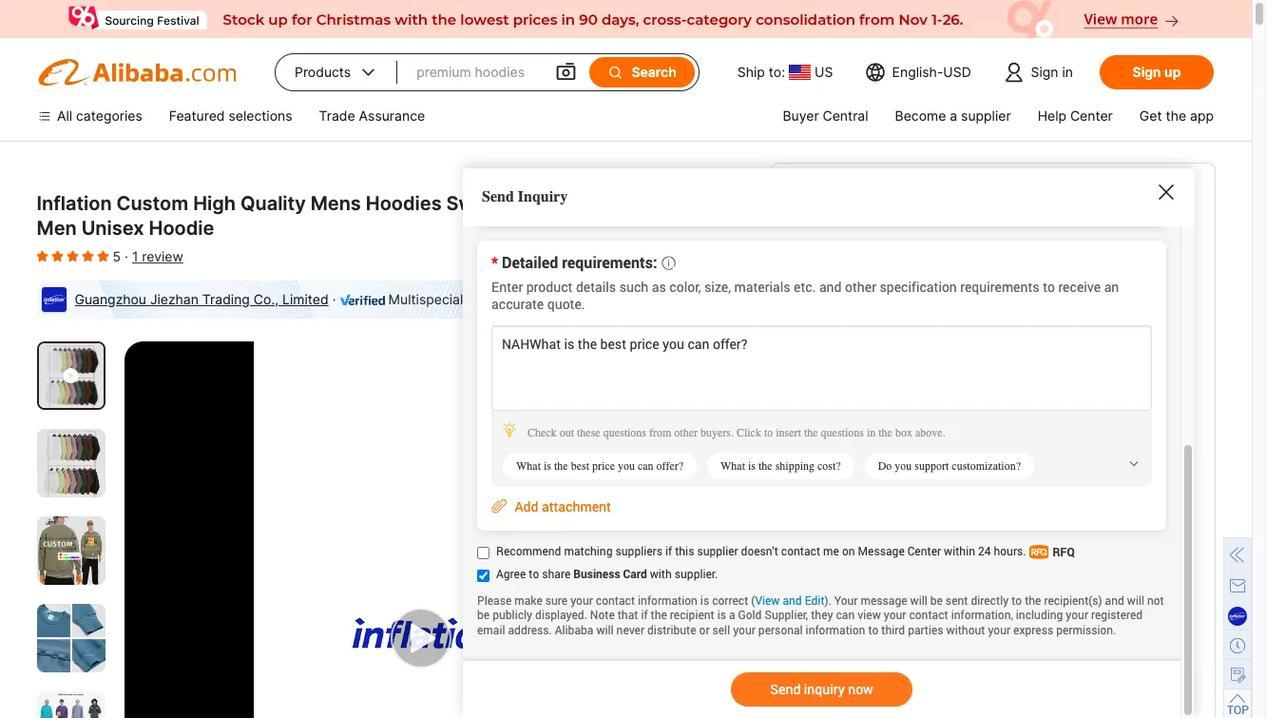Task type: vqa. For each thing, say whether or not it's contained in the screenshot.
bottom 3 yrs
no



Task type: locate. For each thing, give the bounding box(es) containing it.
search
[[632, 64, 677, 80]]

m
[[851, 585, 863, 601]]

trade assurance
[[319, 107, 425, 124]]

men
[[37, 217, 77, 240]]

now
[[1161, 360, 1192, 379], [1100, 649, 1127, 665]]

2 horizontal spatial supplier
[[962, 107, 1012, 124]]

3
[[1051, 585, 1059, 601]]

premium hoodies text field
[[417, 55, 536, 89]]

get left the samples
[[899, 696, 924, 715]]

to:
[[769, 64, 786, 80]]

chat now button
[[1001, 634, 1192, 680]]

s link
[[795, 575, 830, 612]]

xl inside 2 xl link
[[1001, 585, 1017, 601]]

play fill image
[[63, 366, 78, 385]]

xl inside the 3 xl 'link'
[[1063, 585, 1079, 601]]

sign left 'in'
[[1031, 64, 1059, 80]]

favorites filling image
[[37, 248, 48, 264], [52, 248, 63, 264], [97, 248, 109, 264], [97, 248, 109, 264]]

1 sign from the left
[[1031, 64, 1059, 80]]

send inquiry
[[482, 188, 568, 205]]

1 horizontal spatial now
[[1161, 360, 1192, 379]]

1 vertical spatial now
[[1100, 649, 1127, 665]]

0 horizontal spatial sign
[[1031, 64, 1059, 80]]

company logo image
[[40, 286, 67, 313]]

sign for sign up
[[1133, 64, 1162, 80]]

1 horizontal spatial xl
[[1001, 585, 1017, 601]]

supplier left 4
[[479, 291, 529, 307]]

xl right 2
[[1001, 585, 1017, 601]]

methods
[[848, 473, 905, 489]]

jiezhan
[[150, 291, 199, 307]]

3 xl
[[1051, 585, 1079, 601]]

3 xl link
[[1038, 575, 1092, 612]]

1 horizontal spatial supplier
[[892, 649, 944, 665]]

assurance
[[359, 107, 425, 124]]

yrs
[[553, 291, 572, 307]]

hoodies
[[366, 192, 442, 215]]

featured selections
[[169, 107, 292, 124]]

1 vertical spatial supplier
[[479, 291, 529, 307]]

0 horizontal spatial supplier
[[479, 291, 529, 307]]

xl link
[[925, 575, 968, 612]]

1 vertical spatial get
[[899, 696, 924, 715]]

1 xl from the left
[[938, 585, 955, 601]]

printing
[[795, 473, 845, 489]]

guangzhou jiezhan trading co., limited link
[[75, 291, 329, 307]]

select
[[1111, 360, 1157, 379]]

inflation custom high quality mens hoodies sweatshirts cotton pullover men unisex hoodie
[[37, 192, 704, 240]]

products
[[295, 64, 351, 80]]

xl right l
[[938, 585, 955, 601]]

now inside button
[[1100, 649, 1127, 665]]

supplier up still deciding? get samples first!
[[892, 649, 944, 665]]

supplier inside button
[[892, 649, 944, 665]]

favorites filling image
[[37, 248, 48, 264], [52, 248, 63, 264], [67, 248, 78, 264], [67, 248, 78, 264], [82, 248, 94, 264], [82, 248, 94, 264]]

2 horizontal spatial xl
[[1063, 585, 1079, 601]]

help center
[[1038, 107, 1114, 124]]

select now link
[[1111, 360, 1192, 379]]

products 
[[295, 63, 379, 82]]

supplier right a
[[962, 107, 1012, 124]]

get
[[1140, 107, 1163, 124], [899, 696, 924, 715]]

0 horizontal spatial xl
[[938, 585, 955, 601]]

0 vertical spatial supplier
[[962, 107, 1012, 124]]

xl right 3
[[1063, 585, 1079, 601]]

now right chat on the right of page
[[1100, 649, 1127, 665]]

xl
[[938, 585, 955, 601], [1001, 585, 1017, 601], [1063, 585, 1079, 601]]

 search
[[607, 64, 677, 81]]

buyer central
[[783, 107, 869, 124]]

0 horizontal spatial now
[[1100, 649, 1127, 665]]

1 horizontal spatial sign
[[1133, 64, 1162, 80]]

contact supplier button
[[795, 634, 986, 680]]

in
[[1063, 64, 1074, 80]]

multispecialty
[[389, 291, 476, 307]]

unisex
[[81, 217, 144, 240]]

high
[[193, 192, 236, 215]]

3 xl from the left
[[1063, 585, 1079, 601]]

0 vertical spatial get
[[1140, 107, 1163, 124]]

l
[[897, 585, 904, 601]]

sign left up
[[1133, 64, 1162, 80]]

0 horizontal spatial get
[[899, 696, 924, 715]]

$10.23
[[795, 265, 859, 288]]

2 vertical spatial supplier
[[892, 649, 944, 665]]

supplier
[[962, 107, 1012, 124], [479, 291, 529, 307], [892, 649, 944, 665]]

review
[[142, 248, 183, 264]]

sweatshirts
[[447, 192, 557, 215]]

english-usd
[[893, 64, 972, 80]]

get left the the
[[1140, 107, 1163, 124]]

now right select
[[1161, 360, 1192, 379]]

send
[[482, 188, 514, 205]]


[[607, 64, 624, 81]]

2 xl from the left
[[1001, 585, 1017, 601]]

2 sign from the left
[[1133, 64, 1162, 80]]

0 vertical spatial now
[[1161, 360, 1192, 379]]

multispecialty supplier
[[389, 291, 529, 307]]

categories
[[76, 107, 142, 124]]

color
[[795, 395, 829, 411]]

guangzhou
[[75, 291, 146, 307]]



Task type: describe. For each thing, give the bounding box(es) containing it.
quality
[[241, 192, 306, 215]]

english-
[[893, 64, 944, 80]]

1 horizontal spatial get
[[1140, 107, 1163, 124]]

now for chat now
[[1100, 649, 1127, 665]]

the
[[1166, 107, 1187, 124]]

up
[[1165, 64, 1182, 80]]

help
[[1038, 107, 1067, 124]]

all categories
[[57, 107, 142, 124]]

xl inside xl link
[[938, 585, 955, 601]]

buyer
[[783, 107, 819, 124]]

2 xl
[[989, 585, 1017, 601]]

$11.93
[[795, 204, 855, 227]]

pullover
[[629, 192, 704, 215]]

central
[[823, 107, 869, 124]]

s
[[808, 585, 816, 601]]

2 xl link
[[975, 575, 1030, 612]]

cn
[[603, 291, 622, 307]]

contact
[[837, 649, 888, 665]]

sign up
[[1133, 64, 1182, 80]]

4 yrs
[[541, 291, 572, 307]]

hoodie
[[149, 217, 214, 240]]

first!
[[992, 696, 1025, 715]]

center
[[1071, 107, 1114, 124]]

still
[[795, 696, 821, 715]]

become a supplier
[[896, 107, 1012, 124]]

printing methods
[[795, 473, 905, 489]]

ship
[[738, 64, 765, 80]]

supplier for contact supplier
[[892, 649, 944, 665]]

trading
[[202, 291, 250, 307]]

cotton
[[561, 192, 625, 215]]

2
[[989, 585, 997, 601]]

app
[[1191, 107, 1215, 124]]

get the app
[[1140, 107, 1215, 124]]

limited
[[283, 291, 329, 307]]

trade
[[319, 107, 355, 124]]

1
[[132, 248, 138, 264]]

co.,
[[254, 291, 279, 307]]

4
[[541, 291, 549, 307]]

ship to:
[[738, 64, 786, 80]]

usd
[[944, 64, 972, 80]]

supplier for multispecialty supplier
[[479, 291, 529, 307]]

xl for 2 xl
[[1001, 585, 1017, 601]]

1 review
[[132, 248, 183, 264]]

sign in
[[1031, 64, 1074, 80]]

contact supplier
[[837, 649, 944, 665]]

all
[[57, 107, 72, 124]]

become
[[896, 107, 947, 124]]

5
[[113, 248, 121, 264]]

inflation
[[37, 192, 112, 215]]

select now
[[1111, 360, 1192, 379]]


[[555, 61, 578, 84]]

a
[[950, 107, 958, 124]]

$10.79
[[1047, 204, 1110, 227]]

guangzhou jiezhan trading co., limited
[[75, 291, 329, 307]]

m link
[[837, 575, 876, 612]]

samples
[[929, 696, 988, 715]]

size
[[795, 551, 822, 567]]

xl for 3 xl
[[1063, 585, 1079, 601]]

inquiry
[[518, 188, 568, 205]]

selections
[[229, 107, 292, 124]]

deciding?
[[825, 696, 894, 715]]

chat now
[[1066, 649, 1127, 665]]

mens
[[311, 192, 361, 215]]

custom
[[117, 192, 189, 215]]

still deciding? get samples first!
[[795, 696, 1029, 715]]

us
[[815, 64, 833, 80]]

now for select now
[[1161, 360, 1192, 379]]

sign for sign in
[[1031, 64, 1059, 80]]

featured
[[169, 107, 225, 124]]

chat
[[1066, 649, 1097, 665]]



